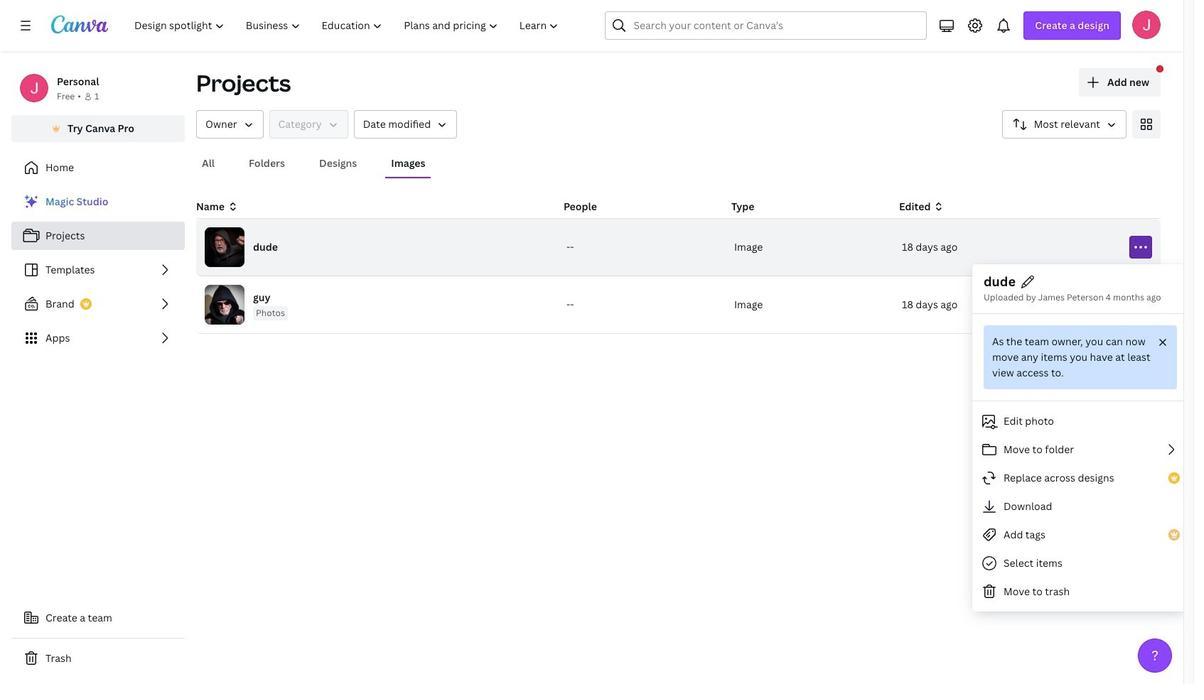 Task type: locate. For each thing, give the bounding box(es) containing it.
Category button
[[269, 110, 348, 139]]

Sort by button
[[1003, 110, 1127, 139]]

top level navigation element
[[125, 11, 571, 40]]

list
[[11, 188, 185, 353]]

None search field
[[606, 11, 928, 40]]



Task type: vqa. For each thing, say whether or not it's contained in the screenshot.
Blue Neon Green Black Spunky Geometric Tech & Business Podcast Instagram Story group
no



Task type: describe. For each thing, give the bounding box(es) containing it.
Date modified button
[[354, 110, 457, 139]]

Search search field
[[634, 12, 899, 39]]

james peterson image
[[1133, 11, 1161, 39]]

Owner button
[[196, 110, 264, 139]]



